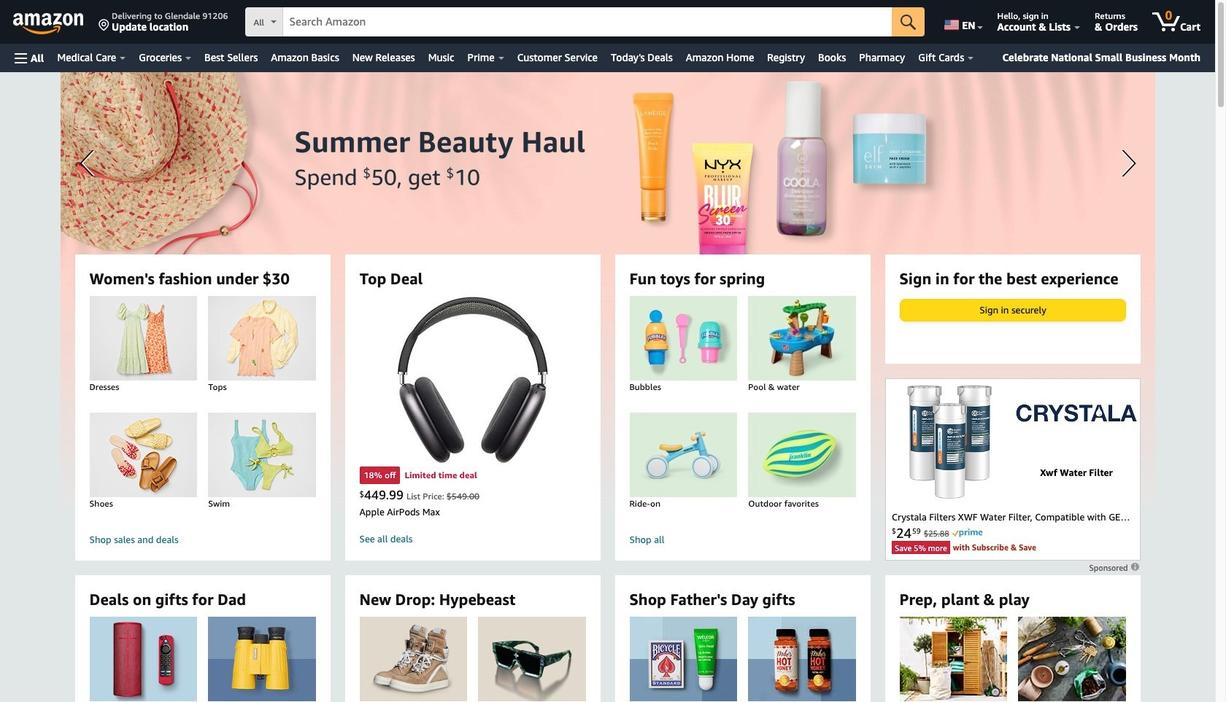 Task type: vqa. For each thing, say whether or not it's contained in the screenshot.
beanies. to the top
no



Task type: locate. For each thing, give the bounding box(es) containing it.
none search field inside navigation navigation
[[246, 7, 925, 38]]

shoes image
[[75, 413, 211, 498], [345, 618, 481, 702]]

None submit
[[892, 7, 925, 36]]

amazon image
[[13, 13, 84, 35]]

Search Amazon text field
[[284, 8, 892, 36]]

None search field
[[246, 7, 925, 38]]

0 horizontal spatial shoes image
[[75, 413, 211, 498]]

0 vertical spatial shoes image
[[75, 413, 211, 498]]

shoes image for swim image
[[75, 413, 211, 498]]

main content
[[0, 72, 1215, 703]]

shoes image for "accessories" image
[[345, 618, 481, 702]]

dresses image
[[75, 297, 211, 381]]

under $10 image
[[616, 618, 751, 702]]

swim image
[[194, 413, 330, 498]]

1 horizontal spatial shoes image
[[345, 618, 481, 702]]

1 vertical spatial shoes image
[[345, 618, 481, 702]]

bubbles image
[[616, 297, 751, 381]]



Task type: describe. For each thing, give the bounding box(es) containing it.
under $20 image
[[734, 618, 870, 702]]

ride on image
[[616, 413, 751, 498]]

tops image
[[194, 297, 330, 381]]

apple airpods max image
[[396, 297, 549, 464]]

navigation navigation
[[0, 0, 1215, 72]]

pool & water image
[[734, 297, 870, 381]]

adventure gear image
[[194, 618, 330, 702]]

accessories image
[[464, 618, 600, 702]]

tech image
[[75, 618, 211, 702]]

summer beauty haul - spend $50, get $10 image
[[60, 72, 1155, 510]]

gardening tools image
[[1004, 618, 1140, 702]]

lawn care image
[[886, 618, 1021, 702]]

outdoor favorites image
[[734, 413, 870, 498]]

none submit inside search box
[[892, 7, 925, 36]]



